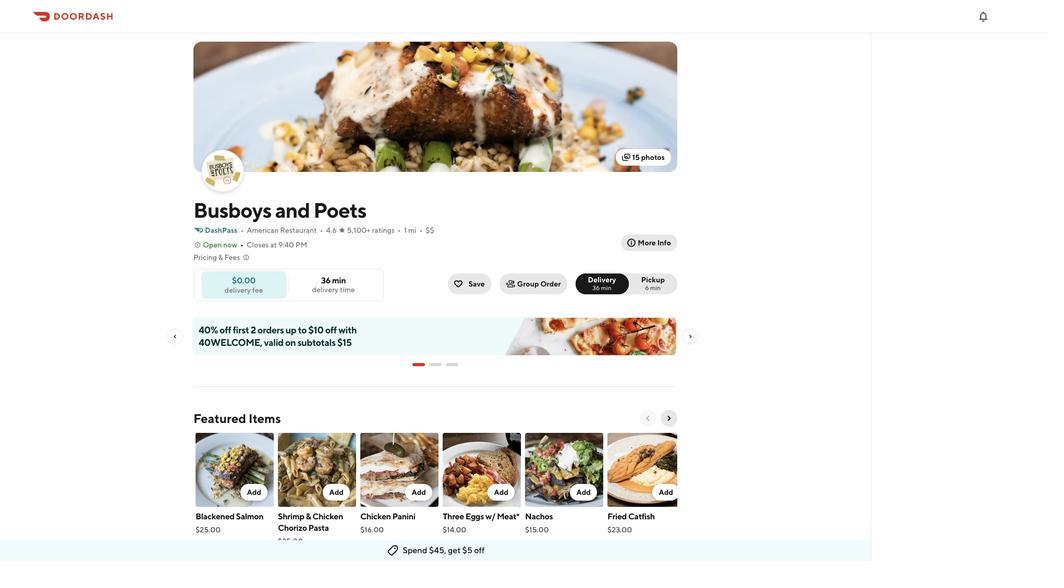 Task type: describe. For each thing, give the bounding box(es) containing it.
chicken panini $16.00
[[360, 512, 415, 534]]

• left 4.6
[[320, 226, 323, 235]]

$15.00
[[525, 526, 549, 534]]

american restaurant
[[247, 226, 317, 235]]

pm
[[296, 241, 307, 249]]

featured items heading
[[193, 410, 281, 427]]

order
[[540, 280, 561, 288]]

meat*
[[497, 512, 519, 522]]

save button
[[448, 274, 491, 295]]

2 horizontal spatial off
[[474, 546, 485, 556]]

three eggs w/ meat* $14.00
[[443, 512, 519, 534]]

closes
[[247, 241, 269, 249]]

$10
[[308, 325, 324, 336]]

0 horizontal spatial off
[[220, 325, 231, 336]]

$0.00 delivery fee
[[225, 276, 263, 294]]

nachos $15.00
[[525, 512, 553, 534]]

• right mi
[[419, 226, 423, 235]]

pricing & fees
[[193, 253, 240, 262]]

with
[[338, 325, 357, 336]]

add for chicken panini
[[412, 489, 426, 497]]

open now
[[203, 241, 237, 249]]

add button for nachos
[[570, 484, 597, 501]]

shrimp
[[278, 512, 304, 522]]

next button of carousel image
[[665, 415, 673, 423]]

group order button
[[499, 274, 567, 295]]

busboys and poets
[[193, 198, 366, 223]]

min inside 36 min delivery time
[[332, 276, 346, 286]]

fried catfish image
[[608, 433, 686, 507]]

$0.00
[[232, 276, 256, 285]]

add for blackened salmon
[[247, 489, 261, 497]]

add button for three eggs w/ meat*
[[488, 484, 515, 501]]

w/
[[485, 512, 495, 522]]

save
[[469, 280, 485, 288]]

select promotional banner element
[[412, 356, 458, 374]]

now
[[223, 241, 237, 249]]

group order
[[517, 280, 561, 288]]

$15
[[337, 337, 352, 348]]

add for shrimp & chicken chorizo pasta
[[329, 489, 344, 497]]

first
[[233, 325, 249, 336]]

& for fees
[[218, 253, 223, 262]]

eggs
[[466, 512, 484, 522]]

time
[[340, 286, 355, 294]]

subtotals
[[297, 337, 336, 348]]

busboys
[[193, 198, 271, 223]]

three
[[443, 512, 464, 522]]

spend $45, get $5 off
[[403, 546, 485, 556]]

info
[[657, 239, 671, 247]]

orders
[[258, 325, 284, 336]]

mi
[[408, 226, 416, 235]]

$14.00
[[443, 526, 466, 534]]

1 horizontal spatial off
[[325, 325, 337, 336]]

delivery inside $0.00 delivery fee
[[225, 286, 251, 294]]

4.6
[[326, 226, 337, 235]]

$23.00
[[608, 526, 632, 534]]

add button for blackened salmon
[[241, 484, 268, 501]]

blackened salmon $25.00
[[196, 512, 264, 534]]

on
[[285, 337, 296, 348]]

• left american
[[241, 226, 244, 235]]

spend
[[403, 546, 427, 556]]

poets
[[313, 198, 366, 223]]

• left 1
[[398, 226, 401, 235]]

2
[[251, 325, 256, 336]]

american
[[247, 226, 279, 235]]

15
[[632, 153, 640, 162]]

delivery
[[588, 276, 616, 284]]

• closes at 9:40 pm
[[240, 241, 307, 249]]

1
[[404, 226, 407, 235]]

more info
[[638, 239, 671, 247]]

pasta
[[308, 524, 329, 533]]

get
[[448, 546, 461, 556]]

5,100+
[[347, 226, 371, 235]]

previous button of carousel image
[[644, 415, 652, 423]]

nachos
[[525, 512, 553, 522]]

up
[[286, 325, 296, 336]]

items
[[249, 411, 281, 426]]

5,100+ ratings •
[[347, 226, 401, 235]]

group
[[517, 280, 539, 288]]

min for delivery
[[601, 284, 612, 292]]



Task type: vqa. For each thing, say whether or not it's contained in the screenshot.
first 'ROSA' from left
no



Task type: locate. For each thing, give the bounding box(es) containing it.
min inside "delivery 36 min"
[[601, 284, 612, 292]]

4 add button from the left
[[488, 484, 515, 501]]

chicken up "pasta"
[[313, 512, 343, 522]]

1 horizontal spatial delivery
[[312, 286, 338, 294]]

1 add from the left
[[247, 489, 261, 497]]

fee
[[252, 286, 263, 294]]

min for pickup
[[650, 284, 661, 292]]

1 vertical spatial $25.00
[[278, 538, 303, 546]]

and
[[275, 198, 310, 223]]

add button for shrimp & chicken chorizo pasta
[[323, 484, 350, 501]]

min left 6
[[601, 284, 612, 292]]

2 add from the left
[[329, 489, 344, 497]]

&
[[218, 253, 223, 262], [306, 512, 311, 522]]

chicken panini image
[[360, 433, 439, 507]]

& inside shrimp & chicken chorizo pasta $25.00
[[306, 512, 311, 522]]

•
[[241, 226, 244, 235], [320, 226, 323, 235], [398, 226, 401, 235], [419, 226, 423, 235], [240, 241, 244, 249]]

1 add button from the left
[[241, 484, 268, 501]]

pickup
[[641, 276, 665, 284]]

1 horizontal spatial &
[[306, 512, 311, 522]]

chicken inside chicken panini $16.00
[[360, 512, 391, 522]]

salmon
[[236, 512, 264, 522]]

featured items
[[193, 411, 281, 426]]

blackened
[[196, 512, 235, 522]]

nachos image
[[525, 433, 603, 507]]

three eggs w/ meat* image
[[443, 433, 521, 507]]

none radio containing pickup
[[622, 274, 677, 295]]

add for nachos
[[576, 489, 591, 497]]

fried catfish $23.00
[[608, 512, 655, 534]]

None radio
[[622, 274, 677, 295]]

0 horizontal spatial chicken
[[313, 512, 343, 522]]

40% off first 2 orders up to $10 off with 40welcome, valid on subtotals $15
[[199, 325, 357, 348]]

chicken up $16.00
[[360, 512, 391, 522]]

min up with
[[332, 276, 346, 286]]

2 delivery from the left
[[225, 286, 251, 294]]

15 photos
[[632, 153, 665, 162]]

none radio containing delivery
[[575, 274, 629, 295]]

1 delivery from the left
[[312, 286, 338, 294]]

open
[[203, 241, 222, 249]]

$25.00
[[196, 526, 221, 534], [278, 538, 303, 546]]

add for three eggs w/ meat*
[[494, 489, 508, 497]]

chicken inside shrimp & chicken chorizo pasta $25.00
[[313, 512, 343, 522]]

add for fried catfish
[[659, 489, 673, 497]]

$25.00 down blackened
[[196, 526, 221, 534]]

0 items, open order cart image
[[973, 10, 986, 23]]

chicken
[[313, 512, 343, 522], [360, 512, 391, 522]]

2 chicken from the left
[[360, 512, 391, 522]]

$5
[[462, 546, 473, 556]]

1 horizontal spatial 36
[[592, 284, 600, 292]]

6
[[645, 284, 649, 292]]

fried
[[608, 512, 627, 522]]

0 horizontal spatial 36
[[321, 276, 331, 286]]

3 add from the left
[[412, 489, 426, 497]]

40welcome,
[[199, 337, 262, 348]]

valid
[[264, 337, 284, 348]]

$25.00 inside "blackened salmon $25.00"
[[196, 526, 221, 534]]

panini
[[392, 512, 415, 522]]

9:40
[[278, 241, 294, 249]]

min right 6
[[650, 284, 661, 292]]

36 inside 36 min delivery time
[[321, 276, 331, 286]]

delivery
[[312, 286, 338, 294], [225, 286, 251, 294]]

add button for fried catfish
[[653, 484, 679, 501]]

$16.00
[[360, 526, 384, 534]]

& up "pasta"
[[306, 512, 311, 522]]

0 horizontal spatial delivery
[[225, 286, 251, 294]]

2 horizontal spatial min
[[650, 284, 661, 292]]

dashpass
[[205, 226, 237, 235]]

3 add button from the left
[[405, 484, 432, 501]]

& for chicken
[[306, 512, 311, 522]]

pickup 6 min
[[641, 276, 665, 292]]

at
[[270, 241, 277, 249]]

shrimp & chicken chorizo pasta image
[[278, 433, 356, 507]]

more
[[638, 239, 656, 247]]

0 vertical spatial &
[[218, 253, 223, 262]]

5 add from the left
[[576, 489, 591, 497]]

• right now
[[240, 241, 244, 249]]

ratings
[[372, 226, 395, 235]]

order methods option group
[[575, 274, 677, 295]]

more info button
[[621, 235, 677, 251]]

featured
[[193, 411, 246, 426]]

busboys and poets image
[[193, 42, 677, 172], [203, 151, 242, 191]]

blackened salmon image
[[196, 433, 274, 507]]

open menu image
[[38, 10, 50, 23]]

min
[[332, 276, 346, 286], [601, 284, 612, 292], [650, 284, 661, 292]]

6 add button from the left
[[653, 484, 679, 501]]

off right the $10
[[325, 325, 337, 336]]

1 horizontal spatial chicken
[[360, 512, 391, 522]]

catfish
[[628, 512, 655, 522]]

0 vertical spatial $25.00
[[196, 526, 221, 534]]

min inside pickup 6 min
[[650, 284, 661, 292]]

delivery down $0.00
[[225, 286, 251, 294]]

$$
[[426, 226, 434, 235]]

restaurant
[[280, 226, 317, 235]]

pricing
[[193, 253, 217, 262]]

1 horizontal spatial $25.00
[[278, 538, 303, 546]]

$25.00 down chorizo
[[278, 538, 303, 546]]

add
[[247, 489, 261, 497], [329, 489, 344, 497], [412, 489, 426, 497], [494, 489, 508, 497], [576, 489, 591, 497], [659, 489, 673, 497]]

chorizo
[[278, 524, 307, 533]]

add button for chicken panini
[[405, 484, 432, 501]]

1 mi • $$
[[404, 226, 434, 235]]

5 add button from the left
[[570, 484, 597, 501]]

36 inside "delivery 36 min"
[[592, 284, 600, 292]]

36 left time
[[321, 276, 331, 286]]

4 add from the left
[[494, 489, 508, 497]]

36
[[321, 276, 331, 286], [592, 284, 600, 292]]

40%
[[199, 325, 218, 336]]

36 right "order"
[[592, 284, 600, 292]]

6 add from the left
[[659, 489, 673, 497]]

photos
[[641, 153, 665, 162]]

None radio
[[575, 274, 629, 295]]

delivery inside 36 min delivery time
[[312, 286, 338, 294]]

$45,
[[429, 546, 446, 556]]

off right $5
[[474, 546, 485, 556]]

delivery left time
[[312, 286, 338, 294]]

1 vertical spatial &
[[306, 512, 311, 522]]

36 min delivery time
[[312, 276, 355, 294]]

1 horizontal spatial min
[[601, 284, 612, 292]]

shrimp & chicken chorizo pasta $25.00
[[278, 512, 343, 546]]

off up 40welcome,
[[220, 325, 231, 336]]

0 horizontal spatial &
[[218, 253, 223, 262]]

0 horizontal spatial $25.00
[[196, 526, 221, 534]]

off
[[220, 325, 231, 336], [325, 325, 337, 336], [474, 546, 485, 556]]

pricing & fees button
[[193, 252, 250, 263]]

& inside button
[[218, 253, 223, 262]]

delivery 36 min
[[588, 276, 616, 292]]

fees
[[224, 253, 240, 262]]

1 chicken from the left
[[313, 512, 343, 522]]

$25.00 inside shrimp & chicken chorizo pasta $25.00
[[278, 538, 303, 546]]

0 horizontal spatial min
[[332, 276, 346, 286]]

icon loading button
[[969, 6, 990, 27], [969, 6, 990, 27]]

& left fees
[[218, 253, 223, 262]]

15 photos button
[[616, 149, 671, 166]]

to
[[298, 325, 307, 336]]

2 add button from the left
[[323, 484, 350, 501]]

add button
[[241, 484, 268, 501], [323, 484, 350, 501], [405, 484, 432, 501], [488, 484, 515, 501], [570, 484, 597, 501], [653, 484, 679, 501]]

dashpass •
[[205, 226, 244, 235]]



